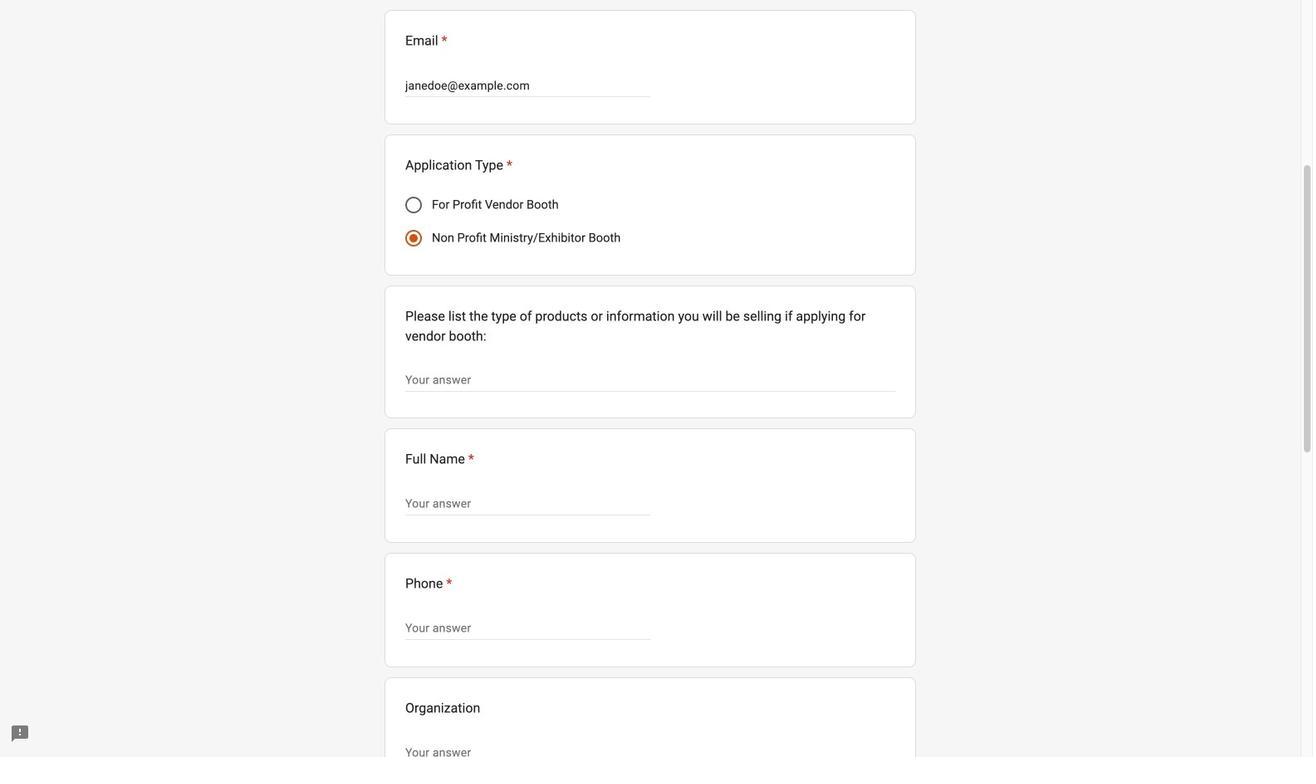 Task type: locate. For each thing, give the bounding box(es) containing it.
None text field
[[406, 371, 896, 391], [406, 494, 651, 514], [406, 744, 651, 758], [406, 371, 896, 391], [406, 494, 651, 514], [406, 744, 651, 758]]

list item
[[385, 10, 917, 125]]

heading
[[406, 31, 896, 51], [406, 155, 513, 175], [406, 450, 474, 470], [406, 574, 452, 594]]

non profit ministry/exhibitor booth image
[[410, 234, 418, 243]]

required question element for first heading from the top of the page
[[438, 31, 448, 51]]

required question element for 3rd heading from the bottom
[[504, 155, 513, 175]]

4 heading from the top
[[406, 574, 452, 594]]

required question element
[[438, 31, 448, 51], [504, 155, 513, 175], [465, 450, 474, 470], [443, 574, 452, 594]]

None text field
[[406, 619, 651, 639]]

list
[[385, 10, 917, 758]]

3 heading from the top
[[406, 450, 474, 470]]

Non Profit Ministry/Exhibitor Booth radio
[[406, 230, 422, 247]]

report a problem to google image
[[10, 725, 30, 745]]

for profit vendor booth image
[[406, 197, 422, 214]]

required question element for 4th heading
[[443, 574, 452, 594]]



Task type: vqa. For each thing, say whether or not it's contained in the screenshot.
for profit vendor booth icon
yes



Task type: describe. For each thing, give the bounding box(es) containing it.
1 heading from the top
[[406, 31, 896, 51]]

For Profit Vendor Booth radio
[[406, 197, 422, 214]]

2 heading from the top
[[406, 155, 513, 175]]

required question element for 3rd heading from the top of the page
[[465, 450, 474, 470]]

Your email email field
[[406, 76, 651, 96]]



